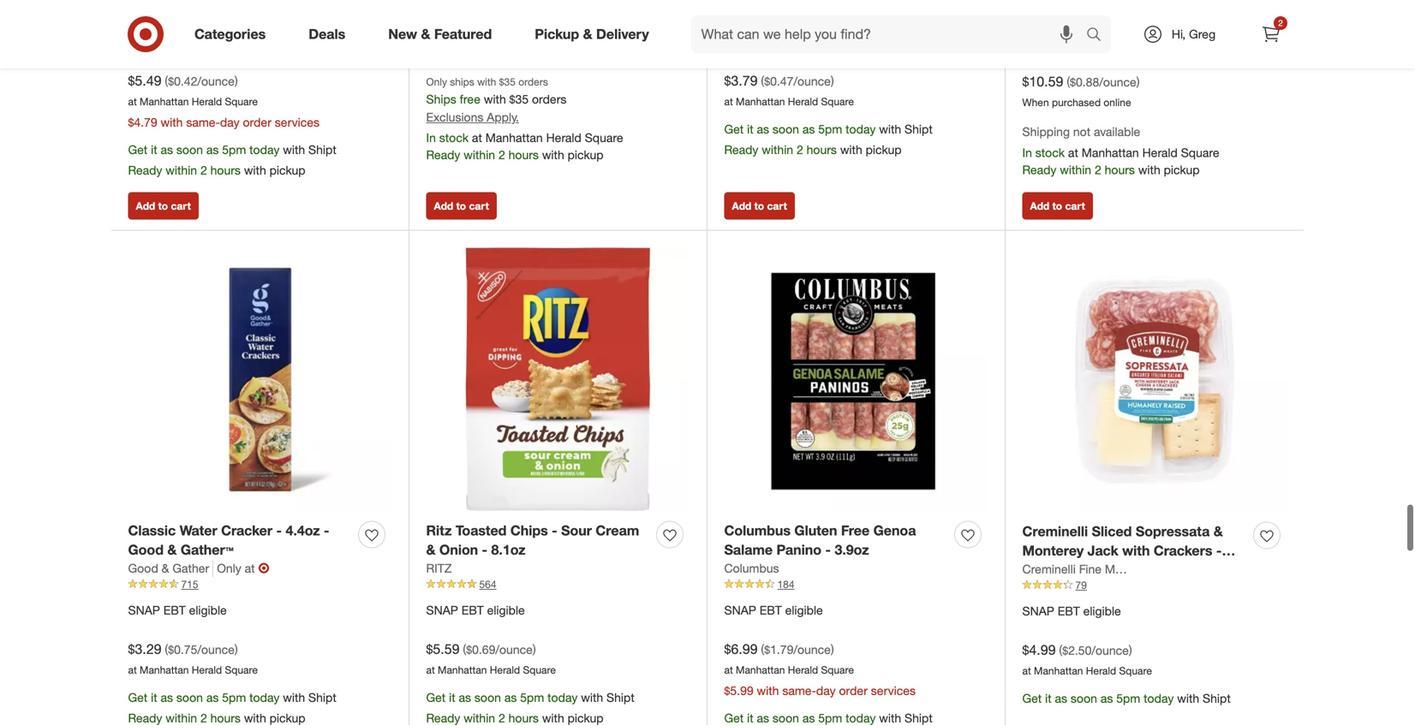 Task type: vqa. For each thing, say whether or not it's contained in the screenshot.
the pickup
yes



Task type: describe. For each thing, give the bounding box(es) containing it.
today for classic water cracker - 4.4oz - good & gather™
[[249, 690, 280, 705]]

/ounce for $10.59
[[1099, 75, 1137, 90]]

columbus link
[[724, 560, 779, 577]]

manhattan for $3.29
[[140, 664, 189, 677]]

add to cart button for $5.49
[[128, 192, 199, 220]]

it down $3.79
[[747, 121, 754, 136]]

new & featured
[[388, 26, 492, 42]]

chips
[[510, 522, 548, 539]]

manhattan for $4.99
[[1034, 665, 1083, 678]]

184 link
[[724, 577, 988, 592]]

columbus for columbus gluten free genoa salame panino - 3.9oz
[[724, 522, 791, 539]]

( for $5.49
[[165, 74, 168, 89]]

in inside shipping not available in stock at  manhattan herald square ready within 2 hours with pickup
[[1022, 145, 1032, 160]]

snap ebt eligible down 564
[[426, 603, 525, 618]]

- inside columbus gluten free genoa salame panino - 3.9oz
[[825, 542, 831, 559]]

square inside the only ships with $35 orders ships free with $35 orders exclusions apply. in stock at  manhattan herald square ready within 2 hours with pickup
[[585, 130, 623, 145]]

79
[[1076, 579, 1087, 592]]

it for ritz toasted chips - sour cream & onion - 8.1oz
[[449, 690, 455, 705]]

5pm for creminelli sliced sopressata & monterey jack with crackers - 2oz
[[1116, 691, 1141, 706]]

today down $5.49 ( $0.42 /ounce ) at manhattan herald square $4.79 with same-day order services
[[249, 142, 280, 157]]

ebt down 564
[[462, 603, 484, 618]]

soon for creminelli sliced sopressata & monterey jack with crackers - 2oz
[[1071, 691, 1097, 706]]

564 link
[[426, 577, 690, 592]]

& inside classic water cracker - 4.4oz - good & gather™
[[167, 542, 177, 559]]

add for $5.49
[[136, 199, 155, 212]]

$4.99 ( $2.50 /ounce ) at manhattan herald square
[[1022, 642, 1152, 678]]

new & featured link
[[374, 15, 513, 53]]

today down $3.79 ( $0.47 /ounce ) at manhattan herald square
[[846, 121, 876, 136]]

with inside $6.99 ( $1.79 /ounce ) at manhattan herald square $5.99 with same-day order services
[[757, 683, 779, 698]]

ready inside shipping not available in stock at  manhattan herald square ready within 2 hours with pickup
[[1022, 162, 1057, 177]]

( for $3.29
[[165, 643, 168, 658]]

at for $5.59
[[426, 664, 435, 677]]

cart for $10.59
[[1065, 199, 1085, 212]]

square for shipping
[[1181, 145, 1220, 160]]

pickup
[[535, 26, 579, 42]]

categories
[[194, 26, 266, 42]]

stock inside the only ships with $35 orders ships free with $35 orders exclusions apply. in stock at  manhattan herald square ready within 2 hours with pickup
[[439, 130, 469, 145]]

3.9oz
[[835, 542, 869, 559]]

hours down $5.49 ( $0.42 /ounce ) at manhattan herald square $4.79 with same-day order services
[[210, 163, 241, 178]]

& inside "good & gather only at ¬"
[[162, 561, 169, 576]]

stock inside shipping not available in stock at  manhattan herald square ready within 2 hours with pickup
[[1036, 145, 1065, 160]]

add to cart for $5.49
[[136, 199, 191, 212]]

genoa
[[874, 522, 916, 539]]

exclusions apply. button
[[426, 109, 519, 126]]

at for $3.29
[[128, 664, 137, 677]]

get down $4.79
[[128, 142, 148, 157]]

¬
[[258, 560, 270, 577]]

564
[[479, 578, 496, 591]]

monterey
[[1022, 543, 1084, 560]]

good inside classic water cracker - 4.4oz - good & gather™
[[128, 542, 164, 559]]

today for creminelli sliced sopressata & monterey jack with crackers - 2oz
[[1144, 691, 1174, 706]]

herald for shipping
[[1142, 145, 1178, 160]]

) for $5.59
[[533, 643, 536, 658]]

) for $4.99
[[1129, 643, 1132, 658]]

ebt up $0.42
[[163, 34, 186, 49]]

get down $3.79
[[724, 121, 744, 136]]

hi, greg
[[1172, 27, 1216, 42]]

manhattan inside the only ships with $35 orders ships free with $35 orders exclusions apply. in stock at  manhattan herald square ready within 2 hours with pickup
[[486, 130, 543, 145]]

not
[[1073, 124, 1091, 139]]

get for ritz toasted chips - sour cream & onion - 8.1oz
[[426, 690, 446, 705]]

get it as soon as 5pm today with shipt for $5.59
[[426, 690, 635, 705]]

$3.29
[[128, 641, 162, 658]]

greg
[[1189, 27, 1216, 42]]

$0.69
[[466, 643, 495, 658]]

within down $3.79 ( $0.47 /ounce ) at manhattan herald square
[[762, 142, 793, 157]]

with inside creminelli sliced sopressata & monterey jack with crackers - 2oz
[[1122, 543, 1150, 560]]

$10.59 ( $0.88 /ounce ) when purchased online
[[1022, 73, 1140, 109]]

manhattan for $5.59
[[438, 664, 487, 677]]

sliced
[[1092, 523, 1132, 540]]

creminelli for creminelli fine meats
[[1022, 562, 1076, 577]]

715
[[181, 578, 198, 591]]

water
[[180, 522, 217, 539]]

free
[[460, 92, 481, 107]]

ebt down the 79
[[1058, 604, 1080, 619]]

to for $3.79
[[754, 199, 764, 212]]

snap up $5.49
[[128, 34, 160, 49]]

$0.47
[[764, 74, 794, 89]]

ebt down 213
[[1058, 35, 1080, 50]]

within inside shipping not available in stock at  manhattan herald square ready within 2 hours with pickup
[[1060, 162, 1092, 177]]

new
[[388, 26, 417, 42]]

panino
[[777, 542, 822, 559]]

ready down $3.79
[[724, 142, 759, 157]]

gluten
[[795, 522, 837, 539]]

get for creminelli sliced sopressata & monterey jack with crackers - 2oz
[[1022, 691, 1042, 706]]

soon down $5.49 ( $0.42 /ounce ) at manhattan herald square $4.79 with same-day order services
[[176, 142, 203, 157]]

$0.88
[[1070, 75, 1099, 90]]

free
[[841, 522, 870, 539]]

categories link
[[180, 15, 287, 53]]

snap ebt eligible down 715
[[128, 603, 227, 618]]

hours inside the only ships with $35 orders ships free with $35 orders exclusions apply. in stock at  manhattan herald square ready within 2 hours with pickup
[[509, 147, 539, 162]]

when
[[1022, 96, 1049, 109]]

to for $5.49
[[158, 199, 168, 212]]

) for $10.59
[[1137, 75, 1140, 90]]

herald for $6.99
[[788, 664, 818, 677]]

at for $6.99
[[724, 664, 733, 677]]

get for classic water cracker - 4.4oz - good & gather™
[[128, 690, 148, 705]]

ready down $4.79
[[128, 163, 162, 178]]

5pm down $3.79 ( $0.47 /ounce ) at manhattan herald square
[[818, 121, 842, 136]]

2 down $5.49 ( $0.42 /ounce ) at manhattan herald square $4.79 with same-day order services
[[200, 163, 207, 178]]

manhattan for $5.49
[[140, 95, 189, 108]]

2 right the greg
[[1278, 18, 1283, 28]]

eligible down 715
[[189, 603, 227, 618]]

ebt down 750
[[760, 34, 782, 49]]

jack
[[1088, 543, 1119, 560]]

( for $6.99
[[761, 643, 764, 658]]

get it as soon as 5pm today with shipt for $3.29
[[128, 690, 336, 705]]

/ounce for $4.99
[[1092, 643, 1129, 658]]

hours down $3.79 ( $0.47 /ounce ) at manhattan herald square
[[807, 142, 837, 157]]

snap up the $6.99
[[724, 603, 756, 618]]

8.1oz
[[491, 542, 526, 559]]

$6.99 ( $1.79 /ounce ) at manhattan herald square $5.99 with same-day order services
[[724, 641, 916, 698]]

search button
[[1079, 15, 1120, 57]]

at inside the only ships with $35 orders ships free with $35 orders exclusions apply. in stock at  manhattan herald square ready within 2 hours with pickup
[[472, 130, 482, 145]]

$5.49
[[128, 72, 162, 89]]

1 vertical spatial $35
[[509, 92, 529, 107]]

ebt down 715
[[163, 603, 186, 618]]

$4.99
[[1022, 642, 1056, 659]]

2 add to cart button from the left
[[426, 192, 497, 220]]

$4.19
[[426, 23, 460, 40]]

ritz toasted chips - sour cream & onion - 8.1oz
[[426, 522, 639, 559]]

shipping
[[1022, 124, 1070, 139]]

eligible down 750
[[785, 34, 823, 49]]

soon for classic water cracker - 4.4oz - good & gather™
[[176, 690, 203, 705]]

What can we help you find? suggestions appear below search field
[[691, 15, 1091, 53]]

2 inside shipping not available in stock at  manhattan herald square ready within 2 hours with pickup
[[1095, 162, 1102, 177]]

day for $5.49
[[220, 115, 240, 130]]

deals link
[[294, 15, 367, 53]]

sopressata
[[1136, 523, 1210, 540]]

get it as soon as 5pm today with shipt for $4.99
[[1022, 691, 1231, 706]]

- down toasted at left
[[482, 542, 488, 559]]

meats
[[1105, 562, 1138, 577]]

snap ebt eligible up $0.42
[[128, 34, 227, 49]]

columbus gluten free genoa salame panino - 3.9oz
[[724, 522, 916, 559]]

$4.79
[[128, 115, 157, 130]]

$5.39
[[473, 23, 506, 40]]

with inside $5.49 ( $0.42 /ounce ) at manhattan herald square $4.79 with same-day order services
[[161, 115, 183, 130]]

snap up $4.99
[[1022, 604, 1055, 619]]

herald for $3.29
[[192, 664, 222, 677]]

ritz
[[426, 561, 452, 576]]

( for $5.59
[[463, 643, 466, 658]]

at inside "good & gather only at ¬"
[[245, 561, 255, 576]]

services for $5.49
[[275, 115, 320, 130]]

$5.59 ( $0.69 /ounce ) at manhattan herald square
[[426, 641, 556, 677]]

$5.59
[[426, 641, 460, 658]]

order for $6.99
[[839, 683, 868, 698]]

$3.29 ( $0.75 /ounce ) at manhattan herald square
[[128, 641, 258, 677]]

- right $4.19
[[463, 23, 469, 40]]

herald for $3.79
[[788, 95, 818, 108]]

ships
[[450, 75, 474, 88]]

gather
[[173, 561, 209, 576]]

1 vertical spatial orders
[[532, 92, 567, 107]]

ships
[[426, 92, 456, 107]]

today for ritz toasted chips - sour cream & onion - 8.1oz
[[548, 690, 578, 705]]

gather™
[[181, 542, 234, 559]]

add for $3.79
[[732, 199, 752, 212]]

$5.99
[[724, 683, 754, 698]]

herald for $5.59
[[490, 664, 520, 677]]

at for $4.99
[[1022, 665, 1031, 678]]

good & gather only at ¬
[[128, 560, 270, 577]]

manhattan for shipping
[[1082, 145, 1139, 160]]

featured
[[434, 26, 492, 42]]

soon for ritz toasted chips - sour cream & onion - 8.1oz
[[475, 690, 501, 705]]

day for $6.99
[[816, 683, 836, 698]]

sour
[[561, 522, 592, 539]]

184
[[777, 578, 795, 591]]

classic water cracker - 4.4oz - good & gather™ link
[[128, 521, 352, 560]]

herald for $5.49
[[192, 95, 222, 108]]

square for $3.79
[[821, 95, 854, 108]]

- inside creminelli sliced sopressata & monterey jack with crackers - 2oz
[[1216, 543, 1222, 560]]

0 vertical spatial orders
[[518, 75, 548, 88]]

/ounce for $3.79
[[794, 74, 831, 89]]

pickup & delivery
[[535, 26, 649, 42]]

ready inside the only ships with $35 orders ships free with $35 orders exclusions apply. in stock at  manhattan herald square ready within 2 hours with pickup
[[426, 147, 460, 162]]

2oz
[[1022, 562, 1045, 579]]

cracker
[[221, 522, 273, 539]]



Task type: locate. For each thing, give the bounding box(es) containing it.
creminelli sliced sopressata & monterey jack with crackers - 2oz
[[1022, 523, 1223, 579]]

manhattan down $1.79
[[736, 664, 785, 677]]

snap up $5.59
[[426, 603, 458, 618]]

services inside $6.99 ( $1.79 /ounce ) at manhattan herald square $5.99 with same-day order services
[[871, 683, 916, 698]]

1 vertical spatial good
[[128, 561, 158, 576]]

herald inside $5.59 ( $0.69 /ounce ) at manhattan herald square
[[490, 664, 520, 677]]

order for $5.49
[[243, 115, 271, 130]]

( for $4.99
[[1059, 643, 1063, 658]]

snap ebt eligible down the 79
[[1022, 604, 1121, 619]]

manhattan for $3.79
[[736, 95, 785, 108]]

shipt for ritz toasted chips - sour cream & onion - 8.1oz
[[607, 690, 635, 705]]

( inside $10.59 ( $0.88 /ounce ) when purchased online
[[1067, 75, 1070, 90]]

( inside $5.59 ( $0.69 /ounce ) at manhattan herald square
[[463, 643, 466, 658]]

1 horizontal spatial day
[[816, 683, 836, 698]]

/ounce inside $5.49 ( $0.42 /ounce ) at manhattan herald square $4.79 with same-day order services
[[197, 74, 235, 89]]

it down $4.99
[[1045, 691, 1052, 706]]

manhattan for $6.99
[[736, 664, 785, 677]]

( inside $6.99 ( $1.79 /ounce ) at manhattan herald square $5.99 with same-day order services
[[761, 643, 764, 658]]

ready down exclusions
[[426, 147, 460, 162]]

1 horizontal spatial get it as soon as 5pm today with shipt
[[426, 690, 635, 705]]

herald inside $3.79 ( $0.47 /ounce ) at manhattan herald square
[[788, 95, 818, 108]]

$0.75
[[168, 643, 197, 658]]

4 add to cart from the left
[[1030, 199, 1085, 212]]

4 cart from the left
[[1065, 199, 1085, 212]]

creminelli up the monterey
[[1022, 523, 1088, 540]]

at inside $5.59 ( $0.69 /ounce ) at manhattan herald square
[[426, 664, 435, 677]]

- right "crackers"
[[1216, 543, 1222, 560]]

get it as soon as 5pm today with shipt ready within 2 hours with pickup for $3.79
[[724, 121, 933, 157]]

soon down $3.79 ( $0.47 /ounce ) at manhattan herald square
[[773, 121, 799, 136]]

1 horizontal spatial same-
[[782, 683, 816, 698]]

0 vertical spatial creminelli
[[1022, 523, 1088, 540]]

2 down the apply.
[[499, 147, 505, 162]]

get it as soon as 5pm today with shipt down $4.99 ( $2.50 /ounce ) at manhattan herald square
[[1022, 691, 1231, 706]]

) inside $6.99 ( $1.79 /ounce ) at manhattan herald square $5.99 with same-day order services
[[831, 643, 834, 658]]

2 cart from the left
[[469, 199, 489, 212]]

at inside $3.29 ( $0.75 /ounce ) at manhattan herald square
[[128, 664, 137, 677]]

3 to from the left
[[754, 199, 764, 212]]

/ounce inside $3.29 ( $0.75 /ounce ) at manhattan herald square
[[197, 643, 235, 658]]

/ounce inside $5.59 ( $0.69 /ounce ) at manhattan herald square
[[495, 643, 533, 658]]

today down $4.99 ( $2.50 /ounce ) at manhattan herald square
[[1144, 691, 1174, 706]]

- left "sour"
[[552, 522, 557, 539]]

eligible
[[189, 34, 227, 49], [785, 34, 823, 49], [1083, 35, 1121, 50], [189, 603, 227, 618], [487, 603, 525, 618], [785, 603, 823, 618], [1083, 604, 1121, 619]]

good inside "good & gather only at ¬"
[[128, 561, 158, 576]]

in inside the only ships with $35 orders ships free with $35 orders exclusions apply. in stock at  manhattan herald square ready within 2 hours with pickup
[[426, 130, 436, 145]]

0 horizontal spatial get it as soon as 5pm today with shipt ready within 2 hours with pickup
[[128, 142, 336, 178]]

onion
[[439, 542, 478, 559]]

) inside $5.59 ( $0.69 /ounce ) at manhattan herald square
[[533, 643, 536, 658]]

1 vertical spatial services
[[871, 683, 916, 698]]

day inside $5.49 ( $0.42 /ounce ) at manhattan herald square $4.79 with same-day order services
[[220, 115, 240, 130]]

square for $5.59
[[523, 664, 556, 677]]

it for creminelli sliced sopressata & monterey jack with crackers - 2oz
[[1045, 691, 1052, 706]]

2 add to cart from the left
[[434, 199, 489, 212]]

add to cart button
[[128, 192, 199, 220], [426, 192, 497, 220], [724, 192, 795, 220], [1022, 192, 1093, 220]]

square for $4.99
[[1119, 665, 1152, 678]]

5pm down $5.59 ( $0.69 /ounce ) at manhattan herald square on the left bottom of the page
[[520, 690, 544, 705]]

/ounce down categories
[[197, 74, 235, 89]]

get it as soon as 5pm today with shipt down $3.29 ( $0.75 /ounce ) at manhattan herald square
[[128, 690, 336, 705]]

columbus down salame
[[724, 561, 779, 576]]

0 horizontal spatial day
[[220, 115, 240, 130]]

get it as soon as 5pm today with shipt ready within 2 hours with pickup for $5.49
[[128, 142, 336, 178]]

manhattan inside $6.99 ( $1.79 /ounce ) at manhattan herald square $5.99 with same-day order services
[[736, 664, 785, 677]]

within down exclusions apply. button
[[464, 147, 495, 162]]

add to cart for $10.59
[[1030, 199, 1085, 212]]

$6.99
[[724, 641, 758, 658]]

& right pickup
[[583, 26, 593, 42]]

as
[[757, 121, 769, 136], [803, 121, 815, 136], [161, 142, 173, 157], [206, 142, 219, 157], [161, 690, 173, 705], [206, 690, 219, 705], [459, 690, 471, 705], [504, 690, 517, 705], [1055, 691, 1068, 706], [1101, 691, 1113, 706]]

3 add to cart from the left
[[732, 199, 787, 212]]

0 horizontal spatial same-
[[186, 115, 220, 130]]

& up ritz
[[426, 542, 436, 559]]

get it as soon as 5pm today with shipt
[[128, 690, 336, 705], [426, 690, 635, 705], [1022, 691, 1231, 706]]

manhattan inside $5.59 ( $0.69 /ounce ) at manhattan herald square
[[438, 664, 487, 677]]

creminelli fine meats link
[[1022, 561, 1138, 578]]

) for $5.49
[[235, 74, 238, 89]]

cart for $3.79
[[767, 199, 787, 212]]

only
[[426, 75, 447, 88], [217, 561, 241, 576]]

(
[[165, 74, 168, 89], [761, 74, 764, 89], [1067, 75, 1070, 90], [165, 643, 168, 658], [463, 643, 466, 658], [761, 643, 764, 658], [1059, 643, 1063, 658]]

pickup inside shipping not available in stock at  manhattan herald square ready within 2 hours with pickup
[[1164, 162, 1200, 177]]

herald inside $4.99 ( $2.50 /ounce ) at manhattan herald square
[[1086, 665, 1116, 678]]

at down $3.29
[[128, 664, 137, 677]]

salame
[[724, 542, 773, 559]]

apply.
[[487, 110, 519, 125]]

( right $5.59
[[463, 643, 466, 658]]

2 creminelli from the top
[[1022, 562, 1076, 577]]

1 horizontal spatial order
[[839, 683, 868, 698]]

to for $10.59
[[1053, 199, 1062, 212]]

cream
[[596, 522, 639, 539]]

day
[[220, 115, 240, 130], [816, 683, 836, 698]]

fine
[[1079, 562, 1102, 577]]

it down $4.79
[[151, 142, 157, 157]]

delivery
[[596, 26, 649, 42]]

213 link
[[1022, 9, 1287, 24]]

manhattan down $0.75
[[140, 664, 189, 677]]

at down $4.99
[[1022, 665, 1031, 678]]

get it as soon as 5pm today with shipt ready within 2 hours with pickup down $3.79 ( $0.47 /ounce ) at manhattan herald square
[[724, 121, 933, 157]]

/ounce for $6.99
[[794, 643, 831, 658]]

/ounce inside $4.99 ( $2.50 /ounce ) at manhattan herald square
[[1092, 643, 1129, 658]]

1 add to cart button from the left
[[128, 192, 199, 220]]

order
[[243, 115, 271, 130], [839, 683, 868, 698]]

1 vertical spatial day
[[816, 683, 836, 698]]

snap up $10.59
[[1022, 35, 1055, 50]]

) right $0.75
[[235, 643, 238, 658]]

- down gluten
[[825, 542, 831, 559]]

/ounce down 750
[[794, 74, 831, 89]]

) down the categories link
[[235, 74, 238, 89]]

within inside the only ships with $35 orders ships free with $35 orders exclusions apply. in stock at  manhattan herald square ready within 2 hours with pickup
[[464, 147, 495, 162]]

2 horizontal spatial get it as soon as 5pm today with shipt
[[1022, 691, 1231, 706]]

pickup inside the only ships with $35 orders ships free with $35 orders exclusions apply. in stock at  manhattan herald square ready within 2 hours with pickup
[[568, 147, 604, 162]]

manhattan inside $3.79 ( $0.47 /ounce ) at manhattan herald square
[[736, 95, 785, 108]]

eligible down 564
[[487, 603, 525, 618]]

crackers
[[1154, 543, 1213, 560]]

manhattan down the apply.
[[486, 130, 543, 145]]

1 vertical spatial same-
[[782, 683, 816, 698]]

eligible down the 79
[[1083, 604, 1121, 619]]

pickup
[[866, 142, 902, 157], [568, 147, 604, 162], [1164, 162, 1200, 177], [270, 163, 305, 178]]

& left gather
[[162, 561, 169, 576]]

/ounce down 715
[[197, 643, 235, 658]]

715 link
[[128, 577, 392, 592]]

hours inside shipping not available in stock at  manhattan herald square ready within 2 hours with pickup
[[1105, 162, 1135, 177]]

stock down 'shipping'
[[1036, 145, 1065, 160]]

( right $4.99
[[1059, 643, 1063, 658]]

0 vertical spatial $35
[[499, 75, 516, 88]]

) inside $4.99 ( $2.50 /ounce ) at manhattan herald square
[[1129, 643, 1132, 658]]

at inside $3.79 ( $0.47 /ounce ) at manhattan herald square
[[724, 95, 733, 108]]

only ships with $35 orders ships free with $35 orders exclusions apply. in stock at  manhattan herald square ready within 2 hours with pickup
[[426, 75, 623, 162]]

& up good & gather link
[[167, 542, 177, 559]]

services
[[275, 115, 320, 130], [871, 683, 916, 698]]

0 vertical spatial day
[[220, 115, 240, 130]]

shipt for classic water cracker - 4.4oz - good & gather™
[[308, 690, 336, 705]]

2 down $3.79 ( $0.47 /ounce ) at manhattan herald square
[[797, 142, 803, 157]]

it for classic water cracker - 4.4oz - good & gather™
[[151, 690, 157, 705]]

only down classic water cracker - 4.4oz - good & gather™
[[217, 561, 241, 576]]

cart
[[171, 199, 191, 212], [469, 199, 489, 212], [767, 199, 787, 212], [1065, 199, 1085, 212]]

-
[[463, 23, 469, 40], [276, 522, 282, 539], [324, 522, 329, 539], [552, 522, 557, 539], [482, 542, 488, 559], [825, 542, 831, 559], [1216, 543, 1222, 560]]

5pm down $5.49 ( $0.42 /ounce ) at manhattan herald square $4.79 with same-day order services
[[222, 142, 246, 157]]

get down $5.59
[[426, 690, 446, 705]]

3 add from the left
[[732, 199, 752, 212]]

at for $5.49
[[128, 95, 137, 108]]

/ounce for $5.59
[[495, 643, 533, 658]]

4 to from the left
[[1053, 199, 1062, 212]]

deals
[[309, 26, 345, 42]]

at inside $5.49 ( $0.42 /ounce ) at manhattan herald square $4.79 with same-day order services
[[128, 95, 137, 108]]

today down $3.29 ( $0.75 /ounce ) at manhattan herald square
[[249, 690, 280, 705]]

add
[[136, 199, 155, 212], [434, 199, 453, 212], [732, 199, 752, 212], [1030, 199, 1050, 212]]

1 vertical spatial creminelli
[[1022, 562, 1076, 577]]

1 horizontal spatial get it as soon as 5pm today with shipt ready within 2 hours with pickup
[[724, 121, 933, 157]]

good
[[128, 542, 164, 559], [128, 561, 158, 576]]

0 horizontal spatial get it as soon as 5pm today with shipt
[[128, 690, 336, 705]]

0 vertical spatial services
[[275, 115, 320, 130]]

3 add to cart button from the left
[[724, 192, 795, 220]]

only up ships
[[426, 75, 447, 88]]

classic water cracker - 4.4oz - good & gather™ image
[[128, 247, 392, 511], [128, 247, 392, 511]]

) for $3.29
[[235, 643, 238, 658]]

add to cart button for $10.59
[[1022, 192, 1093, 220]]

at for $3.79
[[724, 95, 733, 108]]

& right 'new'
[[421, 26, 430, 42]]

snap ebt eligible down 750
[[724, 34, 823, 49]]

at down $5.59
[[426, 664, 435, 677]]

columbus inside columbus gluten free genoa salame panino - 3.9oz
[[724, 522, 791, 539]]

( for $3.79
[[761, 74, 764, 89]]

add to cart button for $3.79
[[724, 192, 795, 220]]

/ounce inside $3.79 ( $0.47 /ounce ) at manhattan herald square
[[794, 74, 831, 89]]

creminelli down the monterey
[[1022, 562, 1076, 577]]

1 creminelli from the top
[[1022, 523, 1088, 540]]

columbus gluten free genoa salame panino - 3.9oz link
[[724, 521, 948, 560]]

0 vertical spatial only
[[426, 75, 447, 88]]

square inside shipping not available in stock at  manhattan herald square ready within 2 hours with pickup
[[1181, 145, 1220, 160]]

4 add to cart button from the left
[[1022, 192, 1093, 220]]

herald inside the only ships with $35 orders ships free with $35 orders exclusions apply. in stock at  manhattan herald square ready within 2 hours with pickup
[[546, 130, 582, 145]]

order inside $5.49 ( $0.42 /ounce ) at manhattan herald square $4.79 with same-day order services
[[243, 115, 271, 130]]

orders up the apply.
[[518, 75, 548, 88]]

creminelli inside creminelli sliced sopressata & monterey jack with crackers - 2oz
[[1022, 523, 1088, 540]]

1 good from the top
[[128, 542, 164, 559]]

creminelli sliced sopressata & monterey jack with crackers - 2oz link
[[1022, 522, 1247, 579]]

/ounce down 184
[[794, 643, 831, 658]]

eligible down 184
[[785, 603, 823, 618]]

2 link
[[1253, 15, 1290, 53]]

day inside $6.99 ( $1.79 /ounce ) at manhattan herald square $5.99 with same-day order services
[[816, 683, 836, 698]]

same- inside $5.49 ( $0.42 /ounce ) at manhattan herald square $4.79 with same-day order services
[[186, 115, 220, 130]]

within down $5.49 ( $0.42 /ounce ) at manhattan herald square $4.79 with same-day order services
[[166, 163, 197, 178]]

1 cart from the left
[[171, 199, 191, 212]]

& inside ritz toasted chips - sour cream & onion - 8.1oz
[[426, 542, 436, 559]]

1 vertical spatial columbus
[[724, 561, 779, 576]]

same-
[[186, 115, 220, 130], [782, 683, 816, 698]]

1 horizontal spatial in
[[1022, 145, 1032, 160]]

same- for $6.99
[[782, 683, 816, 698]]

0 horizontal spatial services
[[275, 115, 320, 130]]

$35
[[499, 75, 516, 88], [509, 92, 529, 107]]

manhattan down '$2.50'
[[1034, 665, 1083, 678]]

snap ebt eligible down 184
[[724, 603, 823, 618]]

today
[[846, 121, 876, 136], [249, 142, 280, 157], [249, 690, 280, 705], [548, 690, 578, 705], [1144, 691, 1174, 706]]

( inside $4.99 ( $2.50 /ounce ) at manhattan herald square
[[1059, 643, 1063, 658]]

services for $6.99
[[871, 683, 916, 698]]

manhattan inside $5.49 ( $0.42 /ounce ) at manhattan herald square $4.79 with same-day order services
[[140, 95, 189, 108]]

at inside $6.99 ( $1.79 /ounce ) at manhattan herald square $5.99 with same-day order services
[[724, 664, 733, 677]]

- right 4.4oz at the left of page
[[324, 522, 329, 539]]

at left the ¬ at the left
[[245, 561, 255, 576]]

cart for $5.49
[[171, 199, 191, 212]]

eligible up $0.42
[[189, 34, 227, 49]]

at down $3.79
[[724, 95, 733, 108]]

/ounce inside $10.59 ( $0.88 /ounce ) when purchased online
[[1099, 75, 1137, 90]]

at inside $4.99 ( $2.50 /ounce ) at manhattan herald square
[[1022, 665, 1031, 678]]

0 vertical spatial columbus
[[724, 522, 791, 539]]

columbus gluten free genoa salame panino - 3.9oz image
[[724, 247, 988, 511], [724, 247, 988, 511]]

in
[[426, 130, 436, 145], [1022, 145, 1032, 160]]

available
[[1094, 124, 1140, 139]]

)
[[235, 74, 238, 89], [831, 74, 834, 89], [1137, 75, 1140, 90], [235, 643, 238, 658], [533, 643, 536, 658], [831, 643, 834, 658], [1129, 643, 1132, 658]]

same- for $5.49
[[186, 115, 220, 130]]

same- inside $6.99 ( $1.79 /ounce ) at manhattan herald square $5.99 with same-day order services
[[782, 683, 816, 698]]

square inside $5.59 ( $0.69 /ounce ) at manhattan herald square
[[523, 664, 556, 677]]

columbus
[[724, 522, 791, 539], [724, 561, 779, 576]]

manhattan down $0.42
[[140, 95, 189, 108]]

manhattan inside $4.99 ( $2.50 /ounce ) at manhattan herald square
[[1034, 665, 1083, 678]]

columbus up salame
[[724, 522, 791, 539]]

ritz toasted chips - sour cream & onion - 8.1oz image
[[426, 247, 690, 511], [426, 247, 690, 511]]

0 horizontal spatial order
[[243, 115, 271, 130]]

0 horizontal spatial in
[[426, 130, 436, 145]]

5pm down $4.99 ( $2.50 /ounce ) at manhattan herald square
[[1116, 691, 1141, 706]]

herald inside $3.29 ( $0.75 /ounce ) at manhattan herald square
[[192, 664, 222, 677]]

get it as soon as 5pm today with shipt down $5.59 ( $0.69 /ounce ) at manhattan herald square on the left bottom of the page
[[426, 690, 635, 705]]

shipping not available in stock at  manhattan herald square ready within 2 hours with pickup
[[1022, 124, 1220, 177]]

1 horizontal spatial services
[[871, 683, 916, 698]]

- left 4.4oz at the left of page
[[276, 522, 282, 539]]

order inside $6.99 ( $1.79 /ounce ) at manhattan herald square $5.99 with same-day order services
[[839, 683, 868, 698]]

& inside creminelli sliced sopressata & monterey jack with crackers - 2oz
[[1214, 523, 1223, 540]]

eligible down 213
[[1083, 35, 1121, 50]]

with
[[477, 75, 496, 88], [484, 92, 506, 107], [161, 115, 183, 130], [879, 121, 901, 136], [283, 142, 305, 157], [840, 142, 862, 157], [542, 147, 564, 162], [1138, 162, 1161, 177], [244, 163, 266, 178], [1122, 543, 1150, 560], [757, 683, 779, 698], [283, 690, 305, 705], [581, 690, 603, 705], [1177, 691, 1200, 706]]

creminelli for creminelli sliced sopressata & monterey jack with crackers - 2oz
[[1022, 523, 1088, 540]]

2 columbus from the top
[[724, 561, 779, 576]]

) inside $5.49 ( $0.42 /ounce ) at manhattan herald square $4.79 with same-day order services
[[235, 74, 238, 89]]

4 add from the left
[[1030, 199, 1050, 212]]

) inside $10.59 ( $0.88 /ounce ) when purchased online
[[1137, 75, 1140, 90]]

79 link
[[1022, 578, 1287, 593]]

1 horizontal spatial only
[[426, 75, 447, 88]]

) right $0.47
[[831, 74, 834, 89]]

add to cart for $3.79
[[732, 199, 787, 212]]

3 cart from the left
[[767, 199, 787, 212]]

add to cart
[[136, 199, 191, 212], [434, 199, 489, 212], [732, 199, 787, 212], [1030, 199, 1085, 212]]

ritz
[[426, 522, 452, 539]]

it down $5.59
[[449, 690, 455, 705]]

shipt for creminelli sliced sopressata & monterey jack with crackers - 2oz
[[1203, 691, 1231, 706]]

square inside $3.29 ( $0.75 /ounce ) at manhattan herald square
[[225, 664, 258, 677]]

manhattan inside shipping not available in stock at  manhattan herald square ready within 2 hours with pickup
[[1082, 145, 1139, 160]]

hours
[[807, 142, 837, 157], [509, 147, 539, 162], [1105, 162, 1135, 177], [210, 163, 241, 178]]

) for $6.99
[[831, 643, 834, 658]]

) right $1.79
[[831, 643, 834, 658]]

& right sopressata
[[1214, 523, 1223, 540]]

classic water cracker - 4.4oz - good & gather™
[[128, 522, 329, 559]]

creminelli sliced sopressata & monterey jack with crackers - 2oz image
[[1022, 247, 1287, 512], [1022, 247, 1287, 512]]

hi,
[[1172, 27, 1186, 42]]

in down 'shipping'
[[1022, 145, 1032, 160]]

0 vertical spatial order
[[243, 115, 271, 130]]

square for $3.29
[[225, 664, 258, 677]]

2 inside the only ships with $35 orders ships free with $35 orders exclusions apply. in stock at  manhattan herald square ready within 2 hours with pickup
[[499, 147, 505, 162]]

) inside $3.29 ( $0.75 /ounce ) at manhattan herald square
[[235, 643, 238, 658]]

2 to from the left
[[456, 199, 466, 212]]

( inside $5.49 ( $0.42 /ounce ) at manhattan herald square $4.79 with same-day order services
[[165, 74, 168, 89]]

herald for $4.99
[[1086, 665, 1116, 678]]

0 horizontal spatial only
[[217, 561, 241, 576]]

0 horizontal spatial stock
[[439, 130, 469, 145]]

( for $10.59
[[1067, 75, 1070, 90]]

$1.79
[[764, 643, 794, 658]]

online
[[1104, 96, 1131, 109]]

213
[[1076, 10, 1093, 23]]

1 vertical spatial only
[[217, 561, 241, 576]]

ritz toasted chips - sour cream & onion - 8.1oz link
[[426, 521, 650, 560]]

2 good from the top
[[128, 561, 158, 576]]

2 add from the left
[[434, 199, 453, 212]]

1 add to cart from the left
[[136, 199, 191, 212]]

snap up $3.29
[[128, 603, 160, 618]]

750
[[777, 9, 795, 22]]

manhattan
[[140, 95, 189, 108], [736, 95, 785, 108], [486, 130, 543, 145], [1082, 145, 1139, 160], [140, 664, 189, 677], [438, 664, 487, 677], [736, 664, 785, 677], [1034, 665, 1083, 678]]

1 horizontal spatial stock
[[1036, 145, 1065, 160]]

square inside $4.99 ( $2.50 /ounce ) at manhattan herald square
[[1119, 665, 1152, 678]]

5pm for classic water cracker - 4.4oz - good & gather™
[[222, 690, 246, 705]]

within down not at right top
[[1060, 162, 1092, 177]]

ready
[[724, 142, 759, 157], [426, 147, 460, 162], [1022, 162, 1057, 177], [128, 163, 162, 178]]

) inside $3.79 ( $0.47 /ounce ) at manhattan herald square
[[831, 74, 834, 89]]

same- down $1.79
[[782, 683, 816, 698]]

5pm for ritz toasted chips - sour cream & onion - 8.1oz
[[520, 690, 544, 705]]

/ounce inside $6.99 ( $1.79 /ounce ) at manhattan herald square $5.99 with same-day order services
[[794, 643, 831, 658]]

&
[[421, 26, 430, 42], [583, 26, 593, 42], [1214, 523, 1223, 540], [167, 542, 177, 559], [426, 542, 436, 559], [162, 561, 169, 576]]

) for $3.79
[[831, 74, 834, 89]]

square for $5.49
[[225, 95, 258, 108]]

1 columbus from the top
[[724, 522, 791, 539]]

square inside $3.79 ( $0.47 /ounce ) at manhattan herald square
[[821, 95, 854, 108]]

herald inside $5.49 ( $0.42 /ounce ) at manhattan herald square $4.79 with same-day order services
[[192, 95, 222, 108]]

toasted
[[456, 522, 507, 539]]

0 vertical spatial same-
[[186, 115, 220, 130]]

ebt
[[163, 34, 186, 49], [760, 34, 782, 49], [1058, 35, 1080, 50], [163, 603, 186, 618], [462, 603, 484, 618], [760, 603, 782, 618], [1058, 604, 1080, 619]]

within
[[762, 142, 793, 157], [464, 147, 495, 162], [1060, 162, 1092, 177], [166, 163, 197, 178]]

$5.49 ( $0.42 /ounce ) at manhattan herald square $4.79 with same-day order services
[[128, 72, 320, 130]]

at for shipping
[[1068, 145, 1078, 160]]

/ounce right $4.99
[[1092, 643, 1129, 658]]

at inside shipping not available in stock at  manhattan herald square ready within 2 hours with pickup
[[1068, 145, 1078, 160]]

herald inside $6.99 ( $1.79 /ounce ) at manhattan herald square $5.99 with same-day order services
[[788, 664, 818, 677]]

( right $5.49
[[165, 74, 168, 89]]

only inside "good & gather only at ¬"
[[217, 561, 241, 576]]

$2.50
[[1063, 643, 1092, 658]]

$4.19 - $5.39
[[426, 23, 506, 40]]

manhattan inside $3.29 ( $0.75 /ounce ) at manhattan herald square
[[140, 664, 189, 677]]

( inside $3.79 ( $0.47 /ounce ) at manhattan herald square
[[761, 74, 764, 89]]

add for $10.59
[[1030, 199, 1050, 212]]

pickup & delivery link
[[520, 15, 671, 53]]

hours down the available
[[1105, 162, 1135, 177]]

1 to from the left
[[158, 199, 168, 212]]

( up purchased
[[1067, 75, 1070, 90]]

( right $3.29
[[165, 643, 168, 658]]

classic
[[128, 522, 176, 539]]

in down exclusions
[[426, 130, 436, 145]]

shipt
[[905, 121, 933, 136], [308, 142, 336, 157], [308, 690, 336, 705], [607, 690, 635, 705], [1203, 691, 1231, 706]]

good & gather link
[[128, 560, 214, 577]]

1 vertical spatial order
[[839, 683, 868, 698]]

1 add from the left
[[136, 199, 155, 212]]

creminelli
[[1022, 523, 1088, 540], [1022, 562, 1076, 577]]

snap ebt eligible down 213
[[1022, 35, 1121, 50]]

square inside $6.99 ( $1.79 /ounce ) at manhattan herald square $5.99 with same-day order services
[[821, 664, 854, 677]]

columbus for columbus
[[724, 561, 779, 576]]

/ounce for $3.29
[[197, 643, 235, 658]]

/ounce for $5.49
[[197, 74, 235, 89]]

$0.42
[[168, 74, 197, 89]]

750 link
[[724, 9, 988, 24]]

services inside $5.49 ( $0.42 /ounce ) at manhattan herald square $4.79 with same-day order services
[[275, 115, 320, 130]]

soon down $5.59 ( $0.69 /ounce ) at manhattan herald square on the left bottom of the page
[[475, 690, 501, 705]]

( inside $3.29 ( $0.75 /ounce ) at manhattan herald square
[[165, 643, 168, 658]]

ebt down 184
[[760, 603, 782, 618]]

it
[[747, 121, 754, 136], [151, 142, 157, 157], [151, 690, 157, 705], [449, 690, 455, 705], [1045, 691, 1052, 706]]

) right '$2.50'
[[1129, 643, 1132, 658]]

it down $3.29
[[151, 690, 157, 705]]

manhattan down the available
[[1082, 145, 1139, 160]]

with inside shipping not available in stock at  manhattan herald square ready within 2 hours with pickup
[[1138, 162, 1161, 177]]

search
[[1079, 27, 1120, 44]]

square inside $5.49 ( $0.42 /ounce ) at manhattan herald square $4.79 with same-day order services
[[225, 95, 258, 108]]

herald inside shipping not available in stock at  manhattan herald square ready within 2 hours with pickup
[[1142, 145, 1178, 160]]

square
[[225, 95, 258, 108], [821, 95, 854, 108], [585, 130, 623, 145], [1181, 145, 1220, 160], [225, 664, 258, 677], [523, 664, 556, 677], [821, 664, 854, 677], [1119, 665, 1152, 678]]

only inside the only ships with $35 orders ships free with $35 orders exclusions apply. in stock at  manhattan herald square ready within 2 hours with pickup
[[426, 75, 447, 88]]

0 vertical spatial good
[[128, 542, 164, 559]]

snap up $3.79
[[724, 34, 756, 49]]

manhattan down $0.69
[[438, 664, 487, 677]]

creminelli fine meats
[[1022, 562, 1138, 577]]

herald
[[192, 95, 222, 108], [788, 95, 818, 108], [546, 130, 582, 145], [1142, 145, 1178, 160], [192, 664, 222, 677], [490, 664, 520, 677], [788, 664, 818, 677], [1086, 665, 1116, 678]]

square for $6.99
[[821, 664, 854, 677]]

stock
[[439, 130, 469, 145], [1036, 145, 1065, 160]]



